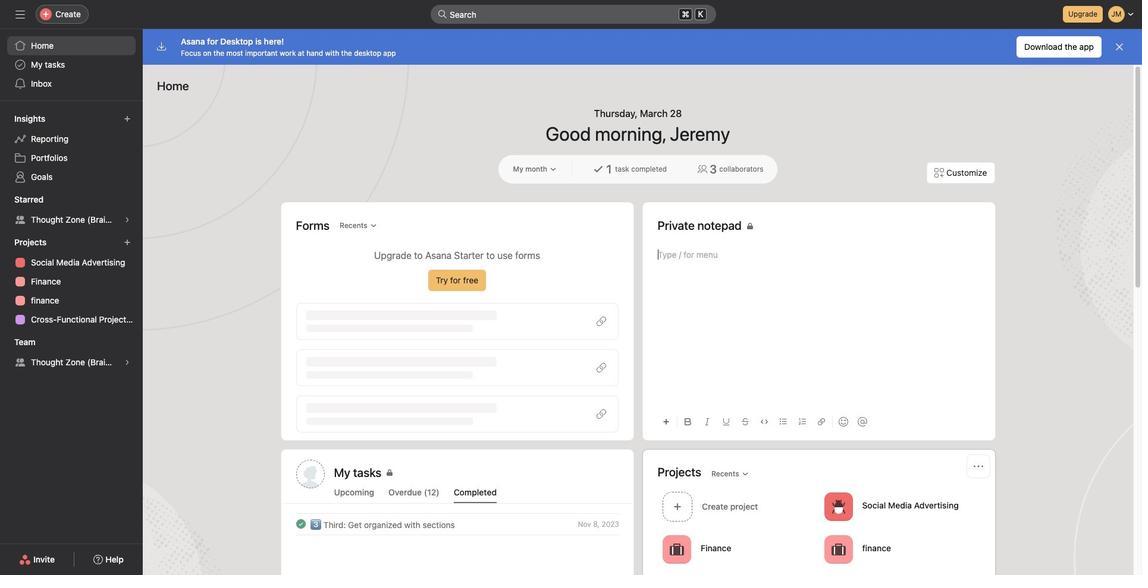 Task type: vqa. For each thing, say whether or not it's contained in the screenshot.
the bottommost –
no



Task type: describe. For each thing, give the bounding box(es) containing it.
global element
[[0, 29, 143, 101]]

italics image
[[704, 419, 711, 426]]

link image
[[818, 419, 825, 426]]

briefcase image
[[831, 543, 846, 557]]

see details, thought zone (brainstorm space) image
[[124, 359, 131, 367]]

insights element
[[0, 108, 143, 189]]

dismiss image
[[1115, 42, 1125, 52]]

underline image
[[723, 419, 730, 426]]

completed image
[[294, 518, 308, 532]]

see details, thought zone (brainstorm space) image
[[124, 217, 131, 224]]

actions image
[[974, 462, 983, 472]]

code image
[[761, 419, 768, 426]]

1 horizontal spatial list item
[[658, 489, 819, 525]]

projects element
[[0, 232, 143, 332]]

teams element
[[0, 332, 143, 375]]

Completed checkbox
[[294, 518, 308, 532]]

hide sidebar image
[[15, 10, 25, 19]]

strikethrough image
[[742, 419, 749, 426]]

starred element
[[0, 189, 143, 232]]

new project or portfolio image
[[124, 239, 131, 246]]



Task type: locate. For each thing, give the bounding box(es) containing it.
0 horizontal spatial list item
[[282, 514, 633, 536]]

None field
[[431, 5, 716, 24]]

new insights image
[[124, 115, 131, 123]]

Search tasks, projects, and more text field
[[431, 5, 716, 24]]

bug image
[[831, 500, 846, 514]]

numbered list image
[[799, 419, 806, 426]]

list item
[[658, 489, 819, 525], [282, 514, 633, 536]]

briefcase image
[[670, 543, 684, 557]]

bulleted list image
[[780, 419, 787, 426]]

emoji image
[[839, 418, 848, 427]]

at mention image
[[858, 418, 867, 427]]

toolbar
[[658, 409, 980, 436]]

prominent image
[[438, 10, 447, 19]]

add profile photo image
[[296, 461, 325, 489]]

bold image
[[685, 419, 692, 426]]



